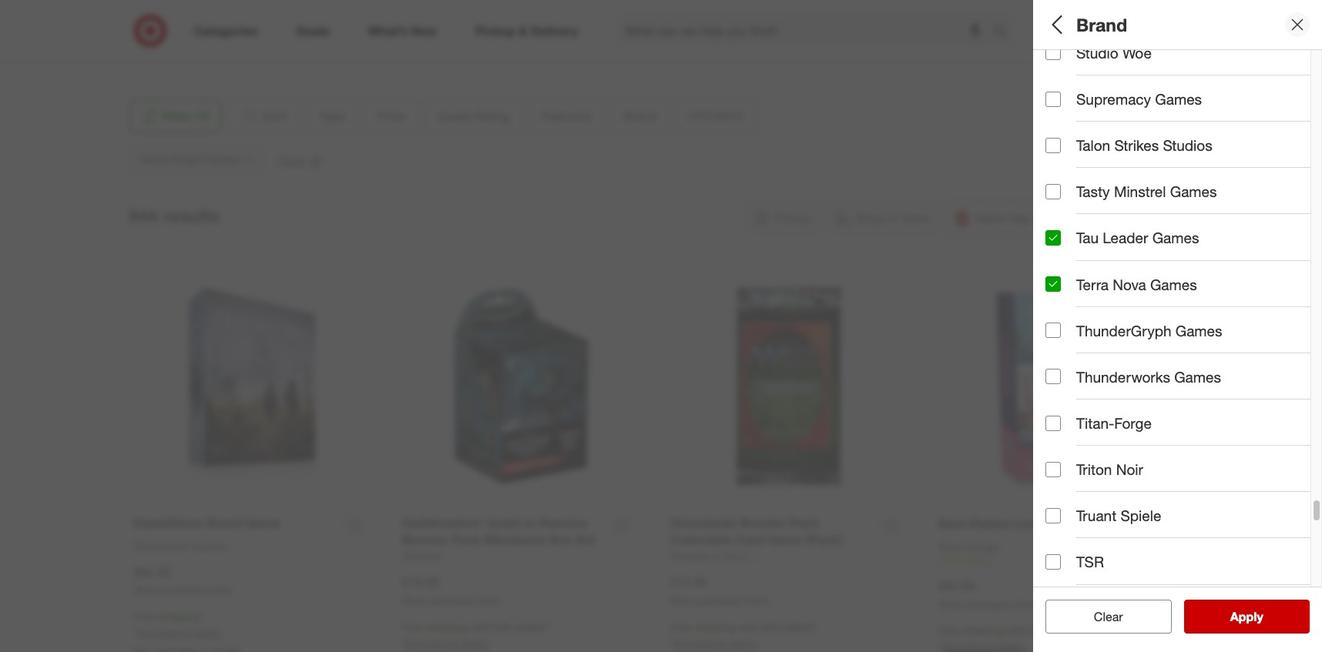 Task type: vqa. For each thing, say whether or not it's contained in the screenshot.
Guest Rating
yes



Task type: describe. For each thing, give the bounding box(es) containing it.
$20.99
[[939, 579, 976, 594]]

$100
[[1282, 134, 1306, 147]]

filters
[[1072, 14, 1120, 35]]

see results button
[[1184, 600, 1310, 634]]

clear button
[[1046, 600, 1172, 634]]

shipping for $18.99
[[427, 621, 468, 634]]

fpo/apo
[[1046, 336, 1112, 353]]

ThunderGryph Games checkbox
[[1046, 323, 1061, 339]]

free shipping with $35 orders* * exclusions apply. for $15.95
[[671, 621, 817, 650]]

century
[[1183, 296, 1222, 309]]

with for $18.99
[[471, 621, 491, 634]]

guest rating button
[[1046, 158, 1323, 212]]

studios
[[1163, 136, 1213, 154]]

minstrel
[[1114, 183, 1166, 201]]

* down $84.95 when purchased online
[[200, 611, 203, 624]]

thundergryph games
[[1077, 322, 1223, 340]]

$35 for $18.99
[[494, 621, 511, 634]]

online for $20.99
[[1012, 599, 1037, 611]]

orders* for $18.99
[[514, 621, 549, 634]]

$15;
[[1076, 134, 1096, 147]]

53719
[[207, 28, 237, 41]]

us
[[141, 44, 155, 57]]

see results
[[1215, 610, 1280, 625]]

include
[[1077, 388, 1125, 405]]

Triton Noir checkbox
[[1046, 462, 1061, 478]]

1 link
[[939, 555, 1177, 569]]

$35 for $20.99
[[1030, 625, 1048, 638]]

brand for brand 0-hr art & technology; 25th century games; 2f-spiele; 2
[[1046, 276, 1088, 294]]

apply button
[[1184, 600, 1310, 634]]

titan-
[[1077, 415, 1115, 432]]

tau
[[1077, 229, 1099, 247]]

purchased for $84.95
[[161, 585, 205, 597]]

technology;
[[1098, 296, 1156, 309]]

Terra Nova Games checkbox
[[1046, 277, 1061, 292]]

,
[[186, 28, 189, 41]]

thunderworks games
[[1077, 368, 1222, 386]]

titan-forge
[[1077, 415, 1152, 432]]

apply
[[1231, 610, 1264, 625]]

price $0  –  $15; $15  –  $25; $25  –  $50; $50  –  $100; $100  –  
[[1046, 115, 1323, 147]]

$35 for $15.95
[[762, 621, 779, 634]]

price
[[1046, 115, 1082, 132]]

2835
[[141, 13, 165, 26]]

truant
[[1077, 507, 1117, 525]]

944
[[128, 205, 158, 227]]

exclusions for $15.95
[[674, 637, 726, 650]]

featured new
[[1046, 222, 1108, 255]]

games; inside brand 0-hr art & technology; 25th century games; 2f-spiele; 2
[[1225, 296, 1262, 309]]

tau leader games
[[1077, 229, 1200, 247]]

944 results
[[128, 205, 220, 227]]

online for $84.95
[[207, 585, 232, 597]]

guest rating
[[1046, 174, 1137, 192]]

online for $18.99
[[475, 596, 500, 607]]

TSR checkbox
[[1046, 555, 1061, 570]]

type
[[1046, 61, 1078, 78]]

triton
[[1077, 461, 1113, 479]]

when for $18.99
[[402, 596, 426, 607]]

commerce
[[168, 13, 221, 26]]

all
[[1046, 14, 1067, 35]]

orders* for $15.95
[[782, 621, 817, 634]]

Tau Leader Games checkbox
[[1046, 230, 1061, 246]]

$50
[[1217, 134, 1235, 147]]

Talon Strikes Studios checkbox
[[1046, 138, 1061, 153]]

Include out of stock checkbox
[[1046, 389, 1061, 404]]

2835 commerce park drive fitchburg , wi 53719 us
[[141, 13, 274, 57]]

with for $20.99
[[1007, 625, 1027, 638]]

apply. for $18.99
[[461, 637, 490, 650]]

* down $18.99
[[402, 637, 406, 650]]

exclusions for $18.99
[[406, 637, 458, 650]]

triton noir
[[1077, 461, 1144, 479]]

collectible
[[1186, 80, 1237, 94]]

spiele
[[1121, 507, 1162, 525]]

cards;
[[1278, 80, 1309, 94]]

exclusions inside free shipping * * exclusions apply.
[[138, 627, 189, 640]]

type board games; card games; collectible trading cards; ga
[[1046, 61, 1323, 94]]

guest
[[1046, 174, 1087, 192]]

all filters
[[1046, 14, 1120, 35]]

free for $18.99
[[402, 621, 424, 634]]

supremacy games
[[1077, 90, 1202, 108]]

$100;
[[1253, 134, 1279, 147]]

board
[[1046, 80, 1075, 94]]

games right leader
[[1153, 229, 1200, 247]]

with for $15.95
[[739, 621, 759, 634]]

$25;
[[1135, 134, 1155, 147]]

clear all
[[1087, 610, 1131, 625]]

noir
[[1117, 461, 1144, 479]]



Task type: locate. For each thing, give the bounding box(es) containing it.
exclusions down $15.95 when purchased online
[[674, 637, 726, 650]]

spiele;
[[1282, 296, 1315, 309]]

exclusions apply. button down $15.95 when purchased online
[[674, 637, 758, 652]]

include out of stock
[[1077, 388, 1206, 405]]

terra nova games
[[1077, 276, 1197, 293]]

online for $15.95
[[744, 596, 768, 607]]

stock
[[1171, 388, 1206, 405]]

brand up studio
[[1077, 14, 1128, 35]]

shipping down $20.99 when purchased online
[[963, 625, 1004, 638]]

results for see results
[[1240, 610, 1280, 625]]

results right see
[[1240, 610, 1280, 625]]

&
[[1088, 296, 1095, 309]]

$35 down $18.99 when purchased online
[[494, 621, 511, 634]]

featured
[[1046, 222, 1108, 240]]

supremacy
[[1077, 90, 1152, 108]]

apply. down $15.95 when purchased online
[[729, 637, 758, 650]]

games down century at right
[[1176, 322, 1223, 340]]

free for $20.99
[[939, 625, 960, 638]]

1 horizontal spatial apply.
[[461, 637, 490, 650]]

online inside $18.99 when purchased online
[[475, 596, 500, 607]]

$50;
[[1194, 134, 1214, 147]]

purchased inside $20.99 when purchased online
[[965, 599, 1009, 611]]

clear inside all filters dialog
[[1087, 610, 1116, 625]]

when for $84.95
[[134, 585, 158, 597]]

purchased inside $18.99 when purchased online
[[429, 596, 473, 607]]

0 vertical spatial results
[[163, 205, 220, 227]]

1 clear from the left
[[1087, 610, 1116, 625]]

shipping for $20.99
[[963, 625, 1004, 638]]

What can we help you find? suggestions appear below search field
[[616, 14, 997, 48]]

purchased down $20.99
[[965, 599, 1009, 611]]

$25
[[1158, 134, 1175, 147]]

apply. inside free shipping * * exclusions apply.
[[192, 627, 221, 640]]

games up price $0  –  $15; $15  –  $25; $25  –  $50; $50  –  $100; $100  –
[[1156, 90, 1202, 108]]

when down $20.99
[[939, 599, 963, 611]]

when for $20.99
[[939, 599, 963, 611]]

with down $20.99 when purchased online
[[1007, 625, 1027, 638]]

$84.95 when purchased online
[[134, 565, 232, 597]]

free for $15.95
[[671, 621, 692, 634]]

Titan-Forge checkbox
[[1046, 416, 1061, 431]]

1 horizontal spatial exclusions
[[406, 637, 458, 650]]

0 horizontal spatial exclusions
[[138, 627, 189, 640]]

games; right card
[[1145, 80, 1183, 94]]

0 horizontal spatial orders*
[[514, 621, 549, 634]]

brand for brand
[[1077, 14, 1128, 35]]

leader
[[1103, 229, 1149, 247]]

talon strikes studios
[[1077, 136, 1213, 154]]

$84.95
[[134, 565, 171, 580]]

park
[[224, 13, 246, 26]]

2 clear from the left
[[1094, 610, 1123, 625]]

new
[[1046, 242, 1068, 255]]

$15.95
[[671, 575, 707, 591]]

0 horizontal spatial $35
[[494, 621, 511, 634]]

free shipping with $35 orders* * exclusions apply. down $15.95 when purchased online
[[671, 621, 817, 650]]

shipping down $18.99 when purchased online
[[427, 621, 468, 634]]

free shipping with $35 orders*
[[939, 625, 1086, 638]]

shipping for $15.95
[[695, 621, 736, 634]]

free down $15.95
[[671, 621, 692, 634]]

brand inside brand 0-hr art & technology; 25th century games; 2f-spiele; 2
[[1046, 276, 1088, 294]]

online
[[207, 585, 232, 597], [475, 596, 500, 607], [744, 596, 768, 607], [1012, 599, 1037, 611]]

$20.99 when purchased online
[[939, 579, 1037, 611]]

tasty
[[1077, 183, 1110, 201]]

exclusions down $84.95 when purchased online
[[138, 627, 189, 640]]

studio
[[1077, 44, 1119, 62]]

2f-
[[1265, 296, 1282, 309]]

apply.
[[192, 627, 221, 640], [461, 637, 490, 650], [729, 637, 758, 650]]

* down $15.95
[[671, 637, 674, 650]]

when for $15.95
[[671, 596, 695, 607]]

0 horizontal spatial free shipping with $35 orders* * exclusions apply.
[[402, 621, 549, 650]]

tasty minstrel games
[[1077, 183, 1217, 201]]

1 vertical spatial results
[[1240, 610, 1280, 625]]

thundergryph
[[1077, 322, 1172, 340]]

art
[[1070, 296, 1085, 309]]

25th
[[1159, 296, 1180, 309]]

brand up hr
[[1046, 276, 1088, 294]]

1 horizontal spatial with
[[739, 621, 759, 634]]

purchased for $20.99
[[965, 599, 1009, 611]]

studio woe
[[1077, 44, 1152, 62]]

exclusions apply. button down $84.95 when purchased online
[[138, 626, 221, 641]]

1
[[987, 556, 992, 568]]

shipping down $15.95 when purchased online
[[695, 621, 736, 634]]

apply. for $15.95
[[729, 637, 758, 650]]

0 horizontal spatial with
[[471, 621, 491, 634]]

with down $18.99 when purchased online
[[471, 621, 491, 634]]

when inside $15.95 when purchased online
[[671, 596, 695, 607]]

exclusions down $18.99 when purchased online
[[406, 637, 458, 650]]

$35 down $20.99 when purchased online
[[1030, 625, 1048, 638]]

free shipping with $35 orders* * exclusions apply.
[[402, 621, 549, 650], [671, 621, 817, 650]]

$15.95 when purchased online
[[671, 575, 768, 607]]

1 horizontal spatial results
[[1240, 610, 1280, 625]]

games; left card
[[1078, 80, 1116, 94]]

0 horizontal spatial exclusions apply. button
[[138, 626, 221, 641]]

when inside $84.95 when purchased online
[[134, 585, 158, 597]]

orders*
[[514, 621, 549, 634], [782, 621, 817, 634], [1051, 625, 1086, 638]]

2 free shipping with $35 orders* * exclusions apply. from the left
[[671, 621, 817, 650]]

results for 944 results
[[163, 205, 220, 227]]

$0
[[1046, 134, 1057, 147]]

$35 down $15.95 when purchased online
[[762, 621, 779, 634]]

shipping down $84.95 when purchased online
[[158, 611, 200, 624]]

clear
[[1087, 610, 1116, 625], [1094, 610, 1123, 625]]

exclusions apply. button for $15.95
[[674, 637, 758, 652]]

trading
[[1240, 80, 1275, 94]]

2 horizontal spatial apply.
[[729, 637, 758, 650]]

games up stock
[[1175, 368, 1222, 386]]

1 horizontal spatial games;
[[1145, 80, 1183, 94]]

games; left 2f-
[[1225, 296, 1262, 309]]

clear left the all
[[1087, 610, 1116, 625]]

2 horizontal spatial exclusions
[[674, 637, 726, 650]]

all filters dialog
[[1034, 0, 1323, 653]]

hr
[[1056, 296, 1067, 309]]

terra
[[1077, 276, 1109, 293]]

$15
[[1099, 134, 1116, 147]]

online inside $84.95 when purchased online
[[207, 585, 232, 597]]

of
[[1154, 388, 1167, 405]]

when inside $20.99 when purchased online
[[939, 599, 963, 611]]

* down $84.95
[[134, 627, 138, 640]]

nova
[[1113, 276, 1147, 293]]

rating
[[1091, 174, 1137, 192]]

Supremacy Games checkbox
[[1046, 91, 1061, 107]]

purchased for $18.99
[[429, 596, 473, 607]]

games down studios
[[1171, 183, 1217, 201]]

free shipping with $35 orders* * exclusions apply. for $18.99
[[402, 621, 549, 650]]

1 free shipping with $35 orders* * exclusions apply. from the left
[[402, 621, 549, 650]]

when down $15.95
[[671, 596, 695, 607]]

1 horizontal spatial free shipping with $35 orders* * exclusions apply.
[[671, 621, 817, 650]]

purchased for $15.95
[[697, 596, 741, 607]]

woe
[[1123, 44, 1152, 62]]

0 vertical spatial brand
[[1077, 14, 1128, 35]]

results right 944
[[163, 205, 220, 227]]

Tasty Minstrel Games checkbox
[[1046, 184, 1061, 199]]

clear for clear all
[[1087, 610, 1116, 625]]

free shipping * * exclusions apply.
[[134, 611, 221, 640]]

when
[[134, 585, 158, 597], [402, 596, 426, 607], [671, 596, 695, 607], [939, 599, 963, 611]]

clear all button
[[1046, 600, 1172, 634]]

thunderworks
[[1077, 368, 1171, 386]]

1 vertical spatial brand
[[1046, 276, 1088, 294]]

results
[[163, 205, 220, 227], [1240, 610, 1280, 625]]

2
[[1318, 296, 1323, 309]]

apply. down $84.95 when purchased online
[[192, 627, 221, 640]]

purchased inside $84.95 when purchased online
[[161, 585, 205, 597]]

results inside button
[[1240, 610, 1280, 625]]

Studio Woe checkbox
[[1046, 45, 1061, 60]]

ga
[[1312, 80, 1323, 94]]

fitchburg
[[141, 28, 186, 41]]

clear down tsr
[[1094, 610, 1123, 625]]

tsr
[[1077, 554, 1104, 571]]

free shipping with $35 orders* * exclusions apply. down $18.99 when purchased online
[[402, 621, 549, 650]]

online inside $15.95 when purchased online
[[744, 596, 768, 607]]

drive
[[249, 13, 274, 26]]

with
[[471, 621, 491, 634], [739, 621, 759, 634], [1007, 625, 1027, 638]]

free inside free shipping * * exclusions apply.
[[134, 611, 155, 624]]

shipping
[[158, 611, 200, 624], [427, 621, 468, 634], [695, 621, 736, 634], [963, 625, 1004, 638]]

1 horizontal spatial exclusions apply. button
[[406, 637, 490, 652]]

exclusions apply. button down $18.99 when purchased online
[[406, 637, 490, 652]]

clear for clear
[[1094, 610, 1123, 625]]

strikes
[[1115, 136, 1159, 154]]

apply. down $18.99 when purchased online
[[461, 637, 490, 650]]

0-
[[1046, 296, 1056, 309]]

purchased down $15.95
[[697, 596, 741, 607]]

purchased inside $15.95 when purchased online
[[697, 596, 741, 607]]

$18.99 when purchased online
[[402, 575, 500, 607]]

when down $18.99
[[402, 596, 426, 607]]

when down $84.95
[[134, 585, 158, 597]]

see
[[1215, 610, 1237, 625]]

brand 0-hr art & technology; 25th century games; 2f-spiele; 2
[[1046, 276, 1323, 309]]

Truant Spiele checkbox
[[1046, 509, 1061, 524]]

search
[[987, 24, 1024, 40]]

with down $15.95 when purchased online
[[739, 621, 759, 634]]

1 horizontal spatial orders*
[[782, 621, 817, 634]]

games
[[1156, 90, 1202, 108], [1171, 183, 1217, 201], [1153, 229, 1200, 247], [1151, 276, 1197, 293], [1176, 322, 1223, 340], [1175, 368, 1222, 386]]

Thunderworks Games checkbox
[[1046, 369, 1061, 385]]

online inside $20.99 when purchased online
[[1012, 599, 1037, 611]]

purchased
[[161, 585, 205, 597], [429, 596, 473, 607], [697, 596, 741, 607], [965, 599, 1009, 611]]

all
[[1119, 610, 1131, 625]]

search button
[[987, 14, 1024, 51]]

brand inside brand dialog
[[1077, 14, 1128, 35]]

card
[[1119, 80, 1142, 94]]

2 horizontal spatial with
[[1007, 625, 1027, 638]]

exclusions apply. button for $18.99
[[406, 637, 490, 652]]

0 horizontal spatial games;
[[1078, 80, 1116, 94]]

0 horizontal spatial results
[[163, 205, 220, 227]]

2 horizontal spatial exclusions apply. button
[[674, 637, 758, 652]]

clear inside brand dialog
[[1094, 610, 1123, 625]]

when inside $18.99 when purchased online
[[402, 596, 426, 607]]

purchased up free shipping * * exclusions apply.
[[161, 585, 205, 597]]

talon
[[1077, 136, 1111, 154]]

orders* for $20.99
[[1051, 625, 1086, 638]]

$18.99
[[402, 575, 439, 591]]

exclusions
[[138, 627, 189, 640], [406, 637, 458, 650], [674, 637, 726, 650]]

2 horizontal spatial games;
[[1225, 296, 1262, 309]]

free down $84.95
[[134, 611, 155, 624]]

1 horizontal spatial $35
[[762, 621, 779, 634]]

wi
[[192, 28, 204, 41]]

fpo/apo button
[[1046, 320, 1323, 374]]

free down $20.99
[[939, 625, 960, 638]]

2 horizontal spatial orders*
[[1051, 625, 1086, 638]]

0 horizontal spatial apply.
[[192, 627, 221, 640]]

purchased down $18.99
[[429, 596, 473, 607]]

brand dialog
[[1034, 0, 1323, 653]]

free down $18.99
[[402, 621, 424, 634]]

2 horizontal spatial $35
[[1030, 625, 1048, 638]]

truant spiele
[[1077, 507, 1162, 525]]

games up 25th
[[1151, 276, 1197, 293]]

shipping inside free shipping * * exclusions apply.
[[158, 611, 200, 624]]



